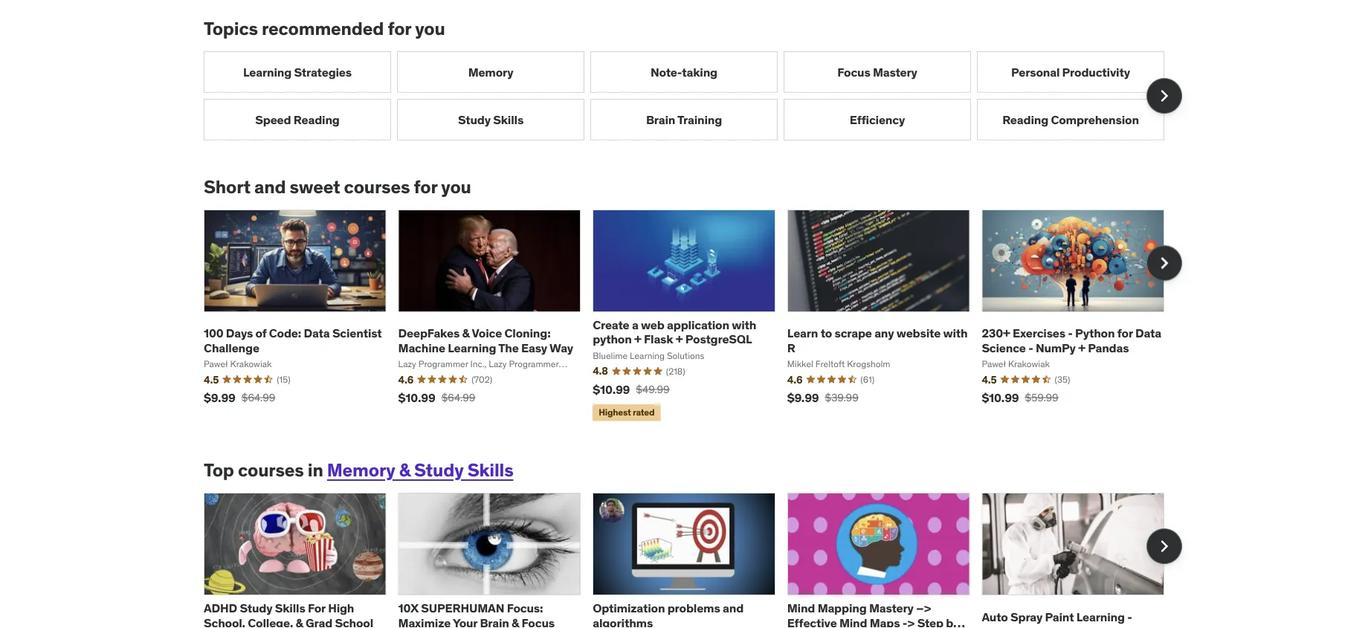 Task type: vqa. For each thing, say whether or not it's contained in the screenshot.
Top organizations offer these courses to their employees.
no



Task type: describe. For each thing, give the bounding box(es) containing it.
create a web application with python + flask + postgresql
[[593, 317, 756, 347]]

focus mastery
[[837, 64, 917, 79]]

adhd study skills for high school, college, & grad school
[[204, 601, 373, 628]]

short and sweet courses for you
[[204, 175, 471, 198]]

100 days of code: data scientist challenge link
[[204, 326, 382, 355]]

& inside adhd study skills for high school, college, & grad school
[[296, 615, 303, 628]]

study skills
[[458, 112, 524, 127]]

- left numpy
[[1028, 340, 1033, 355]]

of
[[255, 326, 267, 341]]

1 horizontal spatial +
[[676, 332, 683, 347]]

1 vertical spatial you
[[441, 175, 471, 198]]

- inside mind mapping mastery –> effective mind maps -> step b
[[902, 615, 907, 628]]

maximize
[[398, 615, 451, 628]]

0 vertical spatial memory
[[468, 64, 513, 79]]

with inside learn to scrape any website with r
[[943, 326, 968, 341]]

230+ exercises - python for data science - numpy + pandas link
[[982, 326, 1161, 355]]

data inside 230+ exercises - python for data science - numpy + pandas
[[1135, 326, 1161, 341]]

data inside 100 days of code: data scientist challenge
[[304, 326, 330, 341]]

1 horizontal spatial mind
[[839, 615, 867, 628]]

python
[[593, 332, 632, 347]]

mapping
[[818, 601, 867, 616]]

>
[[907, 615, 915, 628]]

+ inside 230+ exercises - python for data science - numpy + pandas
[[1078, 340, 1086, 355]]

spray
[[1011, 609, 1043, 625]]

create a web application with python + flask + postgresql link
[[593, 317, 756, 347]]

comprehension
[[1051, 112, 1139, 127]]

0 vertical spatial study
[[458, 112, 491, 127]]

personal productivity
[[1011, 64, 1130, 79]]

school
[[335, 615, 373, 628]]

adhd
[[204, 601, 237, 616]]

flask
[[644, 332, 673, 347]]

0 horizontal spatial and
[[254, 175, 286, 198]]

numpy
[[1036, 340, 1076, 355]]

auto spray paint learning - learn auto body and paint
[[982, 609, 1132, 628]]

–>
[[916, 601, 931, 616]]

sweet
[[290, 175, 340, 198]]

training
[[677, 112, 722, 127]]

maps
[[870, 615, 900, 628]]

0 horizontal spatial for
[[388, 17, 411, 40]]

step
[[917, 615, 944, 628]]

science
[[982, 340, 1026, 355]]

body
[[1044, 624, 1072, 628]]

mastery inside mind mapping mastery –> effective mind maps -> step b
[[869, 601, 914, 616]]

effective
[[787, 615, 837, 628]]

machine
[[398, 340, 445, 355]]

100
[[204, 326, 223, 341]]

0 vertical spatial courses
[[344, 175, 410, 198]]

2 reading from the left
[[1002, 112, 1048, 127]]

next image for topics recommended for you
[[1153, 84, 1176, 108]]

learning inside deepfakes & voice cloning: machine learning the easy way
[[448, 340, 496, 355]]

speed
[[255, 112, 291, 127]]

application
[[667, 317, 729, 333]]

note-taking
[[651, 64, 718, 79]]

r
[[787, 340, 795, 355]]

0 horizontal spatial learning
[[243, 64, 292, 79]]

for for 230+ exercises - python for data science - numpy + pandas
[[1117, 326, 1133, 341]]

1 horizontal spatial paint
[[1098, 624, 1127, 628]]

scientist
[[332, 326, 382, 341]]

learn to scrape any website with r link
[[787, 326, 968, 355]]

230+ exercises - python for data science - numpy + pandas
[[982, 326, 1161, 355]]

speed reading link
[[204, 99, 391, 140]]

voice
[[472, 326, 502, 341]]

strategies
[[294, 64, 352, 79]]

optimization problems and algorithms link
[[593, 601, 744, 628]]

focus inside focus mastery link
[[837, 64, 870, 79]]

learning strategies link
[[204, 51, 391, 93]]

memory link
[[397, 51, 584, 93]]

brain inside 10x superhuman focus: maximize your brain & focus
[[480, 615, 509, 628]]

way
[[550, 340, 573, 355]]

topics recommended for you
[[204, 17, 445, 40]]

with inside create a web application with python + flask + postgresql
[[732, 317, 756, 333]]

taking
[[682, 64, 718, 79]]

0 vertical spatial brain
[[646, 112, 675, 127]]

10x superhuman focus: maximize your brain & focus link
[[398, 601, 555, 628]]

1 vertical spatial skills
[[467, 459, 513, 481]]

and inside auto spray paint learning - learn auto body and paint
[[1075, 624, 1096, 628]]

learn inside learn to scrape any website with r
[[787, 326, 818, 341]]

top courses in memory & study skills
[[204, 459, 513, 481]]

note-taking link
[[590, 51, 778, 93]]

personal
[[1011, 64, 1060, 79]]

study inside adhd study skills for high school, college, & grad school
[[240, 601, 272, 616]]

10x
[[398, 601, 419, 616]]

days
[[226, 326, 253, 341]]

focus:
[[507, 601, 543, 616]]

learning strategies
[[243, 64, 352, 79]]

learn inside auto spray paint learning - learn auto body and paint
[[982, 624, 1013, 628]]

school,
[[204, 615, 245, 628]]

- inside auto spray paint learning - learn auto body and paint
[[1127, 609, 1132, 625]]

0 horizontal spatial +
[[634, 332, 641, 347]]

for
[[308, 601, 326, 616]]

pandas
[[1088, 340, 1129, 355]]

1 reading from the left
[[294, 112, 340, 127]]

python
[[1075, 326, 1115, 341]]

algorithms
[[593, 615, 653, 628]]

mind mapping mastery –> effective mind maps -> step b
[[787, 601, 959, 628]]

adhd study skills for high school, college, & grad school link
[[204, 601, 373, 628]]



Task type: locate. For each thing, give the bounding box(es) containing it.
problems
[[667, 601, 720, 616]]

learn left the body
[[982, 624, 1013, 628]]

auto left the body
[[1015, 624, 1041, 628]]

memory right in
[[327, 459, 395, 481]]

carousel element containing learning strategies
[[204, 51, 1182, 140]]

easy
[[521, 340, 547, 355]]

+ right 'flask'
[[676, 332, 683, 347]]

1 horizontal spatial for
[[414, 175, 437, 198]]

& inside deepfakes & voice cloning: machine learning the easy way
[[462, 326, 470, 341]]

2 vertical spatial learning
[[1076, 609, 1125, 625]]

2 horizontal spatial learning
[[1076, 609, 1125, 625]]

1 vertical spatial for
[[414, 175, 437, 198]]

0 vertical spatial mastery
[[873, 64, 917, 79]]

0 vertical spatial learn
[[787, 326, 818, 341]]

learn
[[787, 326, 818, 341], [982, 624, 1013, 628]]

focus mastery link
[[784, 51, 971, 93]]

paint right the body
[[1098, 624, 1127, 628]]

study skills link
[[397, 99, 584, 140]]

carousel element containing adhd study skills for high school, college, & grad school
[[204, 493, 1182, 628]]

2 vertical spatial carousel element
[[204, 493, 1182, 628]]

+ left 'flask'
[[634, 332, 641, 347]]

deepfakes
[[398, 326, 460, 341]]

0 horizontal spatial with
[[732, 317, 756, 333]]

2 vertical spatial skills
[[275, 601, 305, 616]]

+
[[634, 332, 641, 347], [676, 332, 683, 347], [1078, 340, 1086, 355]]

code:
[[269, 326, 301, 341]]

learn to scrape any website with r
[[787, 326, 968, 355]]

next image
[[1153, 84, 1176, 108], [1153, 535, 1176, 559]]

skills inside adhd study skills for high school, college, & grad school
[[275, 601, 305, 616]]

data right the pandas
[[1135, 326, 1161, 341]]

0 vertical spatial skills
[[493, 112, 524, 127]]

recommended
[[262, 17, 384, 40]]

for for short and sweet courses for you
[[414, 175, 437, 198]]

3 carousel element from the top
[[204, 493, 1182, 628]]

a
[[632, 317, 638, 333]]

- right 'maps'
[[902, 615, 907, 628]]

auto spray paint learning - learn auto body and paint link
[[982, 609, 1132, 628]]

1 horizontal spatial courses
[[344, 175, 410, 198]]

efficiency
[[850, 112, 905, 127]]

focus right your on the bottom left of page
[[522, 615, 555, 628]]

deepfakes & voice cloning: machine learning the easy way link
[[398, 326, 573, 355]]

mind mapping mastery –> effective mind maps -> step b link
[[787, 601, 965, 628]]

deepfakes & voice cloning: machine learning the easy way
[[398, 326, 573, 355]]

+ right numpy
[[1078, 340, 1086, 355]]

1 horizontal spatial learn
[[982, 624, 1013, 628]]

to
[[821, 326, 832, 341]]

create
[[593, 317, 629, 333]]

learning left the at the left
[[448, 340, 496, 355]]

0 vertical spatial learning
[[243, 64, 292, 79]]

next image for top courses in
[[1153, 535, 1176, 559]]

learning right the body
[[1076, 609, 1125, 625]]

learning up speed
[[243, 64, 292, 79]]

&
[[462, 326, 470, 341], [399, 459, 410, 481], [296, 615, 303, 628], [512, 615, 519, 628]]

0 vertical spatial focus
[[837, 64, 870, 79]]

0 horizontal spatial courses
[[238, 459, 304, 481]]

230+
[[982, 326, 1010, 341]]

1 horizontal spatial memory
[[468, 64, 513, 79]]

1 vertical spatial study
[[414, 459, 464, 481]]

mastery left –>
[[869, 601, 914, 616]]

courses right sweet
[[344, 175, 410, 198]]

carousel element
[[204, 51, 1182, 140], [204, 209, 1182, 424], [204, 493, 1182, 628]]

challenge
[[204, 340, 259, 355]]

auto
[[982, 609, 1008, 625], [1015, 624, 1041, 628]]

2 horizontal spatial and
[[1075, 624, 1096, 628]]

0 vertical spatial you
[[415, 17, 445, 40]]

any
[[875, 326, 894, 341]]

1 vertical spatial next image
[[1153, 535, 1176, 559]]

efficiency link
[[784, 99, 971, 140]]

optimization problems and algorithms
[[593, 601, 744, 628]]

1 horizontal spatial reading
[[1002, 112, 1048, 127]]

mastery
[[873, 64, 917, 79], [869, 601, 914, 616]]

reading comprehension
[[1002, 112, 1139, 127]]

1 horizontal spatial data
[[1135, 326, 1161, 341]]

carousel element for topics recommended for you
[[204, 51, 1182, 140]]

for inside 230+ exercises - python for data science - numpy + pandas
[[1117, 326, 1133, 341]]

& inside 10x superhuman focus: maximize your brain & focus
[[512, 615, 519, 628]]

0 vertical spatial and
[[254, 175, 286, 198]]

2 vertical spatial study
[[240, 601, 272, 616]]

memory & study skills link
[[327, 459, 513, 481]]

0 horizontal spatial memory
[[327, 459, 395, 481]]

0 horizontal spatial brain
[[480, 615, 509, 628]]

next image
[[1153, 251, 1176, 275]]

mind left 'maps'
[[839, 615, 867, 628]]

0 vertical spatial for
[[388, 17, 411, 40]]

in
[[308, 459, 323, 481]]

0 horizontal spatial mind
[[787, 601, 815, 616]]

skills
[[493, 112, 524, 127], [467, 459, 513, 481], [275, 601, 305, 616]]

2 vertical spatial for
[[1117, 326, 1133, 341]]

brain left training
[[646, 112, 675, 127]]

1 horizontal spatial brain
[[646, 112, 675, 127]]

carousel element for short and sweet courses for you
[[204, 209, 1182, 424]]

data
[[304, 326, 330, 341], [1135, 326, 1161, 341]]

brain right your on the bottom left of page
[[480, 615, 509, 628]]

1 horizontal spatial auto
[[1015, 624, 1041, 628]]

with right application
[[732, 317, 756, 333]]

auto left the spray
[[982, 609, 1008, 625]]

note-
[[651, 64, 682, 79]]

1 vertical spatial mastery
[[869, 601, 914, 616]]

brain
[[646, 112, 675, 127], [480, 615, 509, 628]]

0 horizontal spatial paint
[[1045, 609, 1074, 625]]

with
[[732, 317, 756, 333], [943, 326, 968, 341]]

exercises
[[1013, 326, 1065, 341]]

postgresql
[[685, 332, 752, 347]]

1 vertical spatial learning
[[448, 340, 496, 355]]

productivity
[[1062, 64, 1130, 79]]

1 vertical spatial learn
[[982, 624, 1013, 628]]

1 horizontal spatial focus
[[837, 64, 870, 79]]

0 horizontal spatial learn
[[787, 326, 818, 341]]

data right code:
[[304, 326, 330, 341]]

superhuman
[[421, 601, 504, 616]]

0 vertical spatial carousel element
[[204, 51, 1182, 140]]

optimization
[[593, 601, 665, 616]]

1 data from the left
[[304, 326, 330, 341]]

and inside optimization problems and algorithms
[[723, 601, 744, 616]]

with right website at the right of page
[[943, 326, 968, 341]]

2 carousel element from the top
[[204, 209, 1182, 424]]

focus up efficiency
[[837, 64, 870, 79]]

0 horizontal spatial data
[[304, 326, 330, 341]]

2 next image from the top
[[1153, 535, 1176, 559]]

1 vertical spatial carousel element
[[204, 209, 1182, 424]]

2 data from the left
[[1135, 326, 1161, 341]]

reading down the personal at the right
[[1002, 112, 1048, 127]]

focus
[[837, 64, 870, 79], [522, 615, 555, 628]]

high
[[328, 601, 354, 616]]

top
[[204, 459, 234, 481]]

1 vertical spatial focus
[[522, 615, 555, 628]]

cloning:
[[504, 326, 551, 341]]

- left python
[[1068, 326, 1073, 341]]

1 horizontal spatial and
[[723, 601, 744, 616]]

0 horizontal spatial auto
[[982, 609, 1008, 625]]

reading comprehension link
[[977, 99, 1164, 140]]

1 vertical spatial memory
[[327, 459, 395, 481]]

- right the body
[[1127, 609, 1132, 625]]

mastery up efficiency
[[873, 64, 917, 79]]

courses
[[344, 175, 410, 198], [238, 459, 304, 481]]

and right short
[[254, 175, 286, 198]]

and right problems
[[723, 601, 744, 616]]

1 carousel element from the top
[[204, 51, 1182, 140]]

paint
[[1045, 609, 1074, 625], [1098, 624, 1127, 628]]

scrape
[[835, 326, 872, 341]]

1 vertical spatial courses
[[238, 459, 304, 481]]

1 vertical spatial brain
[[480, 615, 509, 628]]

and right the body
[[1075, 624, 1096, 628]]

mind left mapping
[[787, 601, 815, 616]]

0 horizontal spatial focus
[[522, 615, 555, 628]]

1 horizontal spatial learning
[[448, 340, 496, 355]]

learn left to
[[787, 326, 818, 341]]

courses left in
[[238, 459, 304, 481]]

10x superhuman focus: maximize your brain & focus
[[398, 601, 555, 628]]

paint right the spray
[[1045, 609, 1074, 625]]

0 vertical spatial next image
[[1153, 84, 1176, 108]]

brain training link
[[590, 99, 778, 140]]

2 vertical spatial and
[[1075, 624, 1096, 628]]

for
[[388, 17, 411, 40], [414, 175, 437, 198], [1117, 326, 1133, 341]]

web
[[641, 317, 665, 333]]

100 days of code: data scientist challenge
[[204, 326, 382, 355]]

carousel element containing create a web application with python + flask + postgresql
[[204, 209, 1182, 424]]

and
[[254, 175, 286, 198], [723, 601, 744, 616], [1075, 624, 1096, 628]]

your
[[453, 615, 477, 628]]

college,
[[248, 615, 293, 628]]

2 horizontal spatial for
[[1117, 326, 1133, 341]]

brain training
[[646, 112, 722, 127]]

speed reading
[[255, 112, 340, 127]]

mind
[[787, 601, 815, 616], [839, 615, 867, 628]]

memory up study skills
[[468, 64, 513, 79]]

topics
[[204, 17, 258, 40]]

reading right speed
[[294, 112, 340, 127]]

memory
[[468, 64, 513, 79], [327, 459, 395, 481]]

the
[[498, 340, 519, 355]]

1 next image from the top
[[1153, 84, 1176, 108]]

focus inside 10x superhuman focus: maximize your brain & focus
[[522, 615, 555, 628]]

learning inside auto spray paint learning - learn auto body and paint
[[1076, 609, 1125, 625]]

short
[[204, 175, 251, 198]]

1 horizontal spatial with
[[943, 326, 968, 341]]

2 horizontal spatial +
[[1078, 340, 1086, 355]]

1 vertical spatial and
[[723, 601, 744, 616]]

0 horizontal spatial reading
[[294, 112, 340, 127]]



